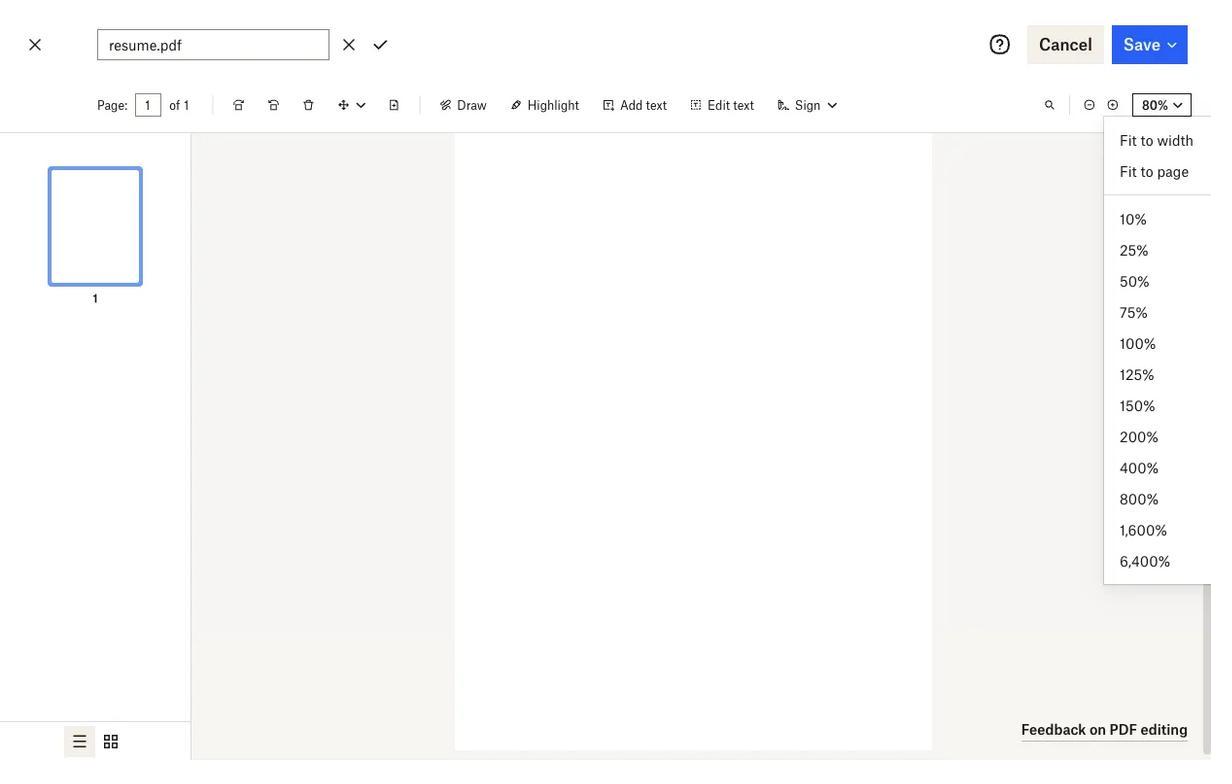 Task type: describe. For each thing, give the bounding box(es) containing it.
save button
[[1112, 25, 1188, 64]]

of
[[169, 98, 180, 112]]

page
[[1157, 163, 1189, 179]]

feedback on pdf editing button
[[1022, 718, 1188, 742]]

save
[[1124, 35, 1161, 54]]

to for page
[[1141, 163, 1154, 179]]

page 1. selected thumbnail preview element
[[33, 149, 157, 308]]

pdf
[[1110, 721, 1138, 738]]

150%
[[1120, 397, 1156, 414]]

25%
[[1120, 242, 1149, 258]]

cancel image
[[23, 29, 47, 60]]

edit
[[708, 98, 730, 112]]

add
[[620, 98, 643, 112]]

draw
[[457, 98, 487, 112]]

to for width
[[1141, 132, 1154, 148]]

cancel button
[[1028, 25, 1104, 64]]

80% button
[[1133, 93, 1192, 117]]

75%
[[1120, 304, 1148, 320]]

1,600%
[[1120, 522, 1168, 538]]

fit to width
[[1120, 132, 1194, 148]]

edit text button
[[679, 89, 766, 121]]

of 1
[[169, 98, 189, 112]]

width
[[1157, 132, 1194, 148]]

1 inside 'page 1. selected thumbnail preview' element
[[93, 291, 98, 306]]

80%
[[1142, 98, 1169, 112]]

feedback on pdf editing
[[1022, 721, 1188, 738]]

add text button
[[591, 89, 679, 121]]

50%
[[1120, 273, 1150, 289]]

cancel
[[1039, 35, 1093, 54]]

input new file name text field
[[109, 34, 318, 55]]



Task type: locate. For each thing, give the bounding box(es) containing it.
fit
[[1120, 132, 1137, 148], [1120, 163, 1137, 179]]

sign
[[795, 98, 821, 112]]

0 vertical spatial to
[[1141, 132, 1154, 148]]

text inside edit text button
[[733, 98, 754, 112]]

None number field
[[145, 97, 152, 113]]

1 horizontal spatial text
[[733, 98, 754, 112]]

to
[[1141, 132, 1154, 148], [1141, 163, 1154, 179]]

Button to change sidebar grid view to list view radio
[[64, 726, 95, 757]]

1 vertical spatial to
[[1141, 163, 1154, 179]]

125%
[[1120, 366, 1155, 383]]

1 horizontal spatial 1
[[184, 98, 189, 112]]

text right add
[[646, 98, 667, 112]]

0 horizontal spatial 1
[[93, 291, 98, 306]]

2 fit from the top
[[1120, 163, 1137, 179]]

800%
[[1120, 490, 1159, 507]]

0 vertical spatial 1
[[184, 98, 189, 112]]

1 text from the left
[[646, 98, 667, 112]]

text for edit text
[[733, 98, 754, 112]]

fit down fit to width
[[1120, 163, 1137, 179]]

text
[[646, 98, 667, 112], [733, 98, 754, 112]]

0 horizontal spatial text
[[646, 98, 667, 112]]

fit to page
[[1120, 163, 1189, 179]]

feedback
[[1022, 721, 1086, 738]]

1 vertical spatial fit
[[1120, 163, 1137, 179]]

fit up fit to page
[[1120, 132, 1137, 148]]

sign button
[[766, 89, 848, 121]]

page:
[[97, 98, 128, 112]]

fit for fit to page
[[1120, 163, 1137, 179]]

fit for fit to width
[[1120, 132, 1137, 148]]

text for add text
[[646, 98, 667, 112]]

edit text
[[708, 98, 754, 112]]

add text
[[620, 98, 667, 112]]

400%
[[1120, 459, 1159, 476]]

100%
[[1120, 335, 1156, 351]]

to left width at right
[[1141, 132, 1154, 148]]

1
[[184, 98, 189, 112], [93, 291, 98, 306]]

1 to from the top
[[1141, 132, 1154, 148]]

Button to change sidebar list view to grid view radio
[[95, 726, 126, 757]]

1 vertical spatial 1
[[93, 291, 98, 306]]

2 to from the top
[[1141, 163, 1154, 179]]

to left page
[[1141, 163, 1154, 179]]

1 fit from the top
[[1120, 132, 1137, 148]]

on
[[1090, 721, 1107, 738]]

highlight
[[528, 98, 579, 112]]

option group
[[0, 721, 191, 761]]

0 vertical spatial fit
[[1120, 132, 1137, 148]]

highlight button
[[499, 89, 591, 121]]

2 text from the left
[[733, 98, 754, 112]]

6,400%
[[1120, 553, 1171, 569]]

10%
[[1120, 210, 1147, 227]]

draw button
[[428, 89, 499, 121]]

text inside add text button
[[646, 98, 667, 112]]

text right edit
[[733, 98, 754, 112]]

200%
[[1120, 428, 1159, 445]]

editing
[[1141, 721, 1188, 738]]



Task type: vqa. For each thing, say whether or not it's contained in the screenshot.
Folder settings icon
no



